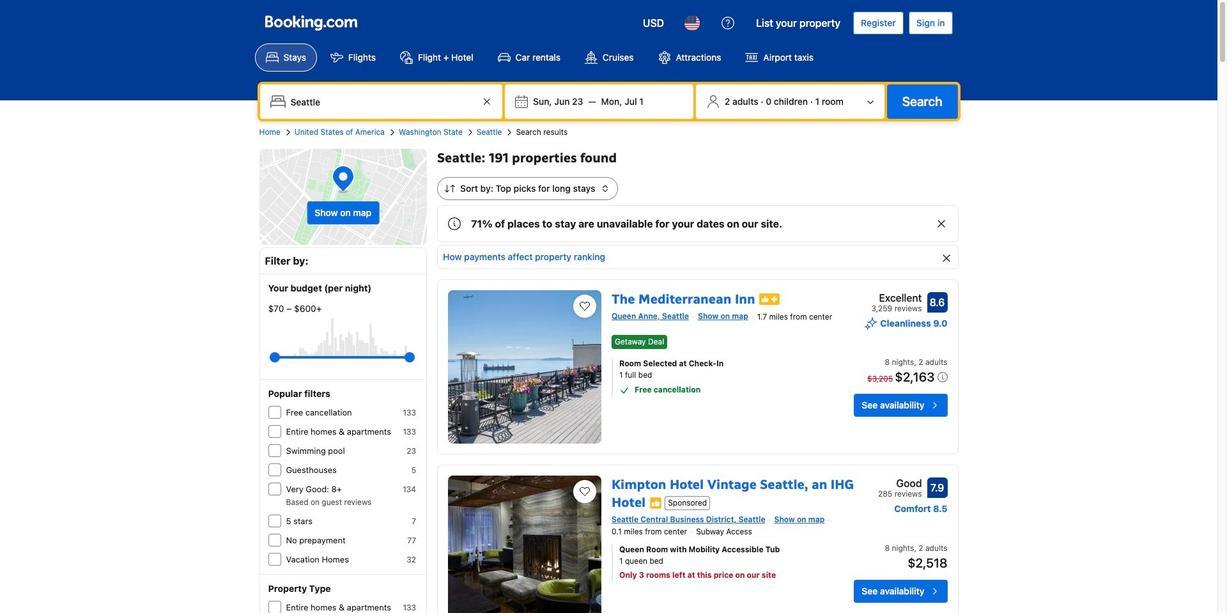 Task type: locate. For each thing, give the bounding box(es) containing it.
the mediterranean inn image
[[448, 290, 602, 444]]

this property is part of our preferred plus program. it's committed to providing outstanding service and excellent value. it'll pay us a higher commission if you make a booking. image
[[759, 293, 780, 305]]

this property is part of our preferred partner program. it's committed to providing excellent service and good value. it'll pay us a higher commission if you make a booking. image
[[650, 496, 662, 509], [650, 496, 662, 509]]

group
[[275, 347, 410, 368]]

this property is part of our preferred plus program. it's committed to providing outstanding service and excellent value. it'll pay us a higher commission if you make a booking. image
[[759, 293, 780, 305]]

booking.com image
[[265, 15, 357, 31]]



Task type: describe. For each thing, give the bounding box(es) containing it.
Where are you going? field
[[285, 90, 480, 113]]

kimpton hotel vintage seattle, an ihg hotel image
[[448, 476, 602, 613]]

search results updated. seattle: 191 properties found. element
[[437, 149, 959, 167]]



Task type: vqa. For each thing, say whether or not it's contained in the screenshot.
maker
no



